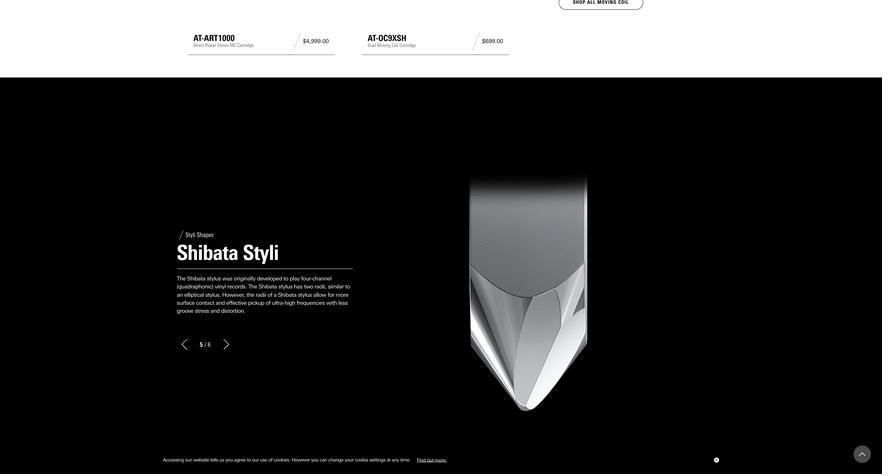 Task type: vqa. For each thing, say whether or not it's contained in the screenshot.
– corresponding to ATND1061
no



Task type: describe. For each thing, give the bounding box(es) containing it.
more.
[[435, 457, 447, 463]]

2 horizontal spatial stylus
[[298, 292, 312, 298]]

6
[[208, 341, 211, 349]]

four-
[[301, 275, 312, 282]]

any
[[392, 457, 399, 463]]

previous slide image
[[179, 339, 189, 350]]

website
[[193, 457, 209, 463]]

1 horizontal spatial the
[[248, 283, 257, 290]]

can
[[320, 457, 327, 463]]

shibata down shapes
[[177, 240, 238, 265]]

out
[[427, 457, 434, 463]]

stress
[[195, 308, 209, 314]]

1 vertical spatial and
[[210, 308, 220, 314]]

find
[[417, 457, 426, 463]]

groove
[[177, 308, 193, 314]]

records.
[[227, 283, 247, 290]]

shibata up (quadraphonic)
[[187, 275, 205, 282]]

coil
[[392, 43, 398, 48]]

for
[[328, 292, 334, 298]]

oc9xsh
[[378, 33, 406, 43]]

1 vertical spatial to
[[345, 283, 350, 290]]

1 vertical spatial stylus
[[278, 283, 292, 290]]

/
[[204, 341, 206, 349]]

dual
[[368, 43, 376, 48]]

cartridge inside at-art1000 direct power stereo mc cartridge
[[237, 43, 254, 48]]

accessing
[[163, 457, 184, 463]]

has
[[294, 283, 302, 290]]

find out more.
[[417, 457, 447, 463]]

vinyl
[[215, 283, 226, 290]]

1 vertical spatial styli
[[243, 240, 279, 265]]

use
[[260, 457, 267, 463]]

the
[[247, 292, 254, 298]]

0 horizontal spatial to
[[247, 457, 251, 463]]

divider line image for at-art1000
[[291, 33, 303, 50]]

divider line image for at-oc9xsh
[[470, 33, 482, 50]]

0 horizontal spatial stylus
[[207, 275, 221, 282]]

1 vertical spatial of
[[266, 300, 271, 306]]

allow
[[313, 292, 326, 298]]

direct
[[193, 43, 204, 48]]

us
[[219, 457, 224, 463]]

ultra-
[[272, 300, 285, 306]]

2 our from the left
[[252, 457, 259, 463]]

however
[[292, 457, 310, 463]]

effective
[[226, 300, 247, 306]]

0 vertical spatial of
[[267, 292, 272, 298]]

an
[[177, 292, 183, 298]]

the shibata stylus was originally developed to play four-channel (quadraphonic) vinyl records. the shibata stylus has two radii, similar to an elliptical stylus. however, the radii of a shibata stylus allow for more surface contact and effective pickup of ultra-high frequencies with less groove stress and distortion.
[[177, 275, 350, 314]]

elliptical
[[184, 292, 204, 298]]

$4,999.00
[[303, 38, 329, 45]]



Task type: locate. For each thing, give the bounding box(es) containing it.
0 vertical spatial styli
[[185, 231, 195, 239]]

find out more. link
[[412, 455, 452, 465]]

1 vertical spatial the
[[248, 283, 257, 290]]

to
[[283, 275, 288, 282], [345, 283, 350, 290], [247, 457, 251, 463]]

1 divider line image from the left
[[291, 33, 303, 50]]

less
[[338, 300, 348, 306]]

your
[[345, 457, 354, 463]]

more
[[336, 292, 348, 298]]

0 horizontal spatial styli
[[185, 231, 195, 239]]

2 at- from the left
[[368, 33, 378, 43]]

and down "contact"
[[210, 308, 220, 314]]

surface
[[177, 300, 195, 306]]

at- for art1000
[[193, 33, 204, 43]]

high
[[285, 300, 295, 306]]

play
[[290, 275, 300, 282]]

shibata styli
[[177, 240, 279, 265]]

at- inside at-oc9xsh dual moving coil cartridge
[[368, 33, 378, 43]]

0 horizontal spatial cartridge
[[237, 43, 254, 48]]

cross image
[[715, 459, 717, 462]]

styli left shapes
[[185, 231, 195, 239]]

shibata up high
[[278, 292, 296, 298]]

0 horizontal spatial divider line image
[[291, 33, 303, 50]]

stylus down play
[[278, 283, 292, 290]]

2 horizontal spatial to
[[345, 283, 350, 290]]

divider line image
[[291, 33, 303, 50], [470, 33, 482, 50]]

to right agree
[[247, 457, 251, 463]]

of left ultra-
[[266, 300, 271, 306]]

of right use
[[268, 457, 272, 463]]

the up (quadraphonic)
[[177, 275, 186, 282]]

1 cartridge from the left
[[237, 43, 254, 48]]

channel
[[312, 275, 331, 282]]

0 vertical spatial the
[[177, 275, 186, 282]]

at
[[387, 457, 391, 463]]

1 horizontal spatial at-
[[368, 33, 378, 43]]

mc
[[230, 43, 236, 48]]

originally
[[234, 275, 256, 282]]

2 divider line image from the left
[[470, 33, 482, 50]]

our
[[185, 457, 192, 463], [252, 457, 259, 463]]

with
[[326, 300, 337, 306]]

distortion.
[[221, 308, 245, 314]]

stylus up vinyl
[[207, 275, 221, 282]]

1 horizontal spatial stylus
[[278, 283, 292, 290]]

at-
[[193, 33, 204, 43], [368, 33, 378, 43]]

arrow up image
[[859, 451, 865, 458]]

0 horizontal spatial our
[[185, 457, 192, 463]]

next slide image
[[221, 339, 231, 350]]

settings
[[369, 457, 385, 463]]

you right us
[[225, 457, 233, 463]]

shibata down developed
[[259, 283, 277, 290]]

frequencies
[[297, 300, 325, 306]]

styli shapes
[[185, 231, 214, 239]]

of left a
[[267, 292, 272, 298]]

at- left coil
[[368, 33, 378, 43]]

cartridge inside at-oc9xsh dual moving coil cartridge
[[399, 43, 416, 48]]

cartridge
[[237, 43, 254, 48], [399, 43, 416, 48]]

1 you from the left
[[225, 457, 233, 463]]

1 our from the left
[[185, 457, 192, 463]]

our left website
[[185, 457, 192, 463]]

of
[[267, 292, 272, 298], [266, 300, 271, 306], [268, 457, 272, 463]]

1 horizontal spatial cartridge
[[399, 43, 416, 48]]

0 horizontal spatial the
[[177, 275, 186, 282]]

(quadraphonic)
[[177, 283, 213, 290]]

2 cartridge from the left
[[399, 43, 416, 48]]

cookie
[[355, 457, 368, 463]]

to up more
[[345, 283, 350, 290]]

the up the the on the bottom left of the page
[[248, 283, 257, 290]]

our left use
[[252, 457, 259, 463]]

at-art1000 direct power stereo mc cartridge
[[193, 33, 254, 48]]

radii,
[[315, 283, 326, 290]]

2 vertical spatial stylus
[[298, 292, 312, 298]]

the
[[177, 275, 186, 282], [248, 283, 257, 290]]

5
[[200, 341, 203, 349]]

2 you from the left
[[311, 457, 319, 463]]

2 vertical spatial of
[[268, 457, 272, 463]]

and down stylus. on the left
[[216, 300, 225, 306]]

cartridge right mc
[[237, 43, 254, 48]]

stylus.
[[205, 292, 221, 298]]

shibata
[[177, 240, 238, 265], [187, 275, 205, 282], [259, 283, 277, 290], [278, 292, 296, 298]]

two
[[304, 283, 313, 290]]

2 vertical spatial to
[[247, 457, 251, 463]]

similar
[[328, 283, 344, 290]]

stylus down two
[[298, 292, 312, 298]]

cookies.
[[274, 457, 290, 463]]

stereo
[[217, 43, 229, 48]]

time.
[[400, 457, 411, 463]]

0 horizontal spatial you
[[225, 457, 233, 463]]

you
[[225, 457, 233, 463], [311, 457, 319, 463]]

0 vertical spatial to
[[283, 275, 288, 282]]

at- inside at-art1000 direct power stereo mc cartridge
[[193, 33, 204, 43]]

was
[[222, 275, 232, 282]]

0 vertical spatial and
[[216, 300, 225, 306]]

however,
[[222, 292, 245, 298]]

and
[[216, 300, 225, 306], [210, 308, 220, 314]]

at-oc9xsh dual moving coil cartridge
[[368, 33, 416, 48]]

change
[[328, 457, 343, 463]]

1 horizontal spatial styli
[[243, 240, 279, 265]]

power
[[205, 43, 216, 48]]

styli
[[185, 231, 195, 239], [243, 240, 279, 265]]

0 horizontal spatial at-
[[193, 33, 204, 43]]

stylus
[[207, 275, 221, 282], [278, 283, 292, 290], [298, 292, 312, 298]]

contact
[[196, 300, 214, 306]]

cartridge right coil
[[399, 43, 416, 48]]

developed
[[257, 275, 282, 282]]

radii
[[256, 292, 266, 298]]

agree
[[234, 457, 246, 463]]

you left can
[[311, 457, 319, 463]]

1 horizontal spatial divider line image
[[470, 33, 482, 50]]

1 horizontal spatial you
[[311, 457, 319, 463]]

5 / 6
[[200, 341, 211, 349]]

1 horizontal spatial to
[[283, 275, 288, 282]]

at- for oc9xsh
[[368, 33, 378, 43]]

tells
[[210, 457, 218, 463]]

1 at- from the left
[[193, 33, 204, 43]]

to left play
[[283, 275, 288, 282]]

art1000
[[204, 33, 235, 43]]

0 vertical spatial stylus
[[207, 275, 221, 282]]

accessing our website tells us you agree to our use of cookies. however you can change your cookie settings at any time.
[[163, 457, 412, 463]]

at- left power
[[193, 33, 204, 43]]

pickup
[[248, 300, 264, 306]]

styli up developed
[[243, 240, 279, 265]]

1 horizontal spatial our
[[252, 457, 259, 463]]

a
[[274, 292, 277, 298]]

moving
[[377, 43, 391, 48]]

$699.00
[[482, 38, 503, 45]]

shapes
[[197, 231, 214, 239]]



